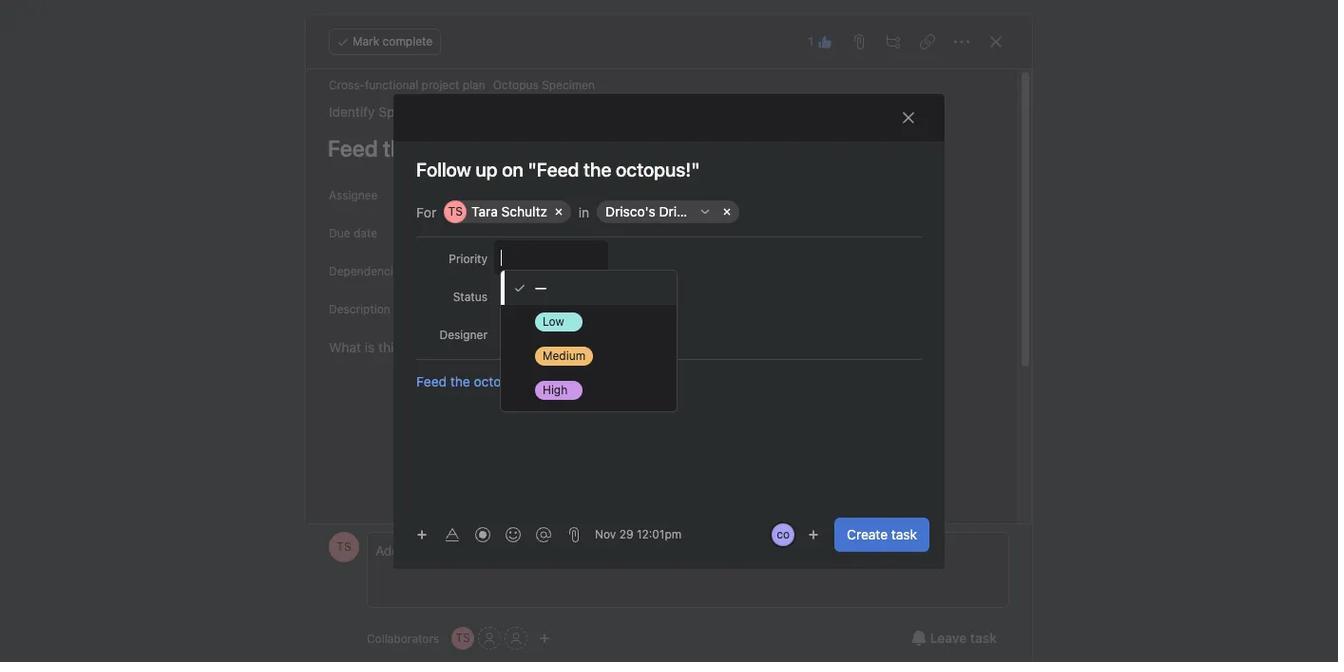 Task type: locate. For each thing, give the bounding box(es) containing it.
tara schultz
[[472, 203, 547, 219]]

ts
[[448, 204, 463, 218], [337, 540, 351, 554], [456, 631, 470, 645]]

None text field
[[501, 246, 515, 269]]

plan
[[463, 78, 486, 92]]

task right leave at bottom
[[970, 630, 997, 646]]

1 vertical spatial 29
[[619, 528, 634, 542]]

emoji image
[[506, 528, 521, 543]]

— button
[[495, 241, 609, 275]]

due date
[[329, 226, 377, 240]]

0 horizontal spatial ts button
[[329, 532, 359, 563]]

create task button
[[835, 518, 930, 552]]

designer
[[440, 327, 488, 342]]

0 horizontal spatial 29
[[619, 528, 634, 542]]

the
[[450, 373, 470, 389]]

poll total #
[[584, 263, 641, 278]]

functional
[[365, 78, 418, 92]]

priority
[[449, 251, 488, 266]]

29 right nov
[[619, 528, 634, 542]]

cross-
[[329, 78, 365, 92]]

drinks
[[659, 203, 698, 219]]

specimen
[[542, 78, 595, 92]]

29
[[675, 263, 689, 278], [619, 528, 634, 542]]

29 for –
[[675, 263, 689, 278]]

1 vertical spatial ts
[[337, 540, 351, 554]]

section image
[[700, 206, 711, 217]]

oct 29 – 31
[[652, 263, 714, 278]]

create task
[[847, 526, 917, 542]]

insert an object image
[[416, 529, 428, 541]]

1
[[808, 34, 814, 48]]

ts button left insert an object image
[[329, 532, 359, 563]]

29 for 12:01pm
[[619, 528, 634, 542]]

0 vertical spatial 29
[[675, 263, 689, 278]]

1 horizontal spatial 29
[[675, 263, 689, 278]]

ts left insert an object image
[[337, 540, 351, 554]]

attach a file or paste an image image
[[567, 527, 582, 542]]

co button
[[770, 521, 797, 548]]

assignee
[[329, 188, 378, 202]]

octopus specimen link
[[493, 78, 595, 92]]

1 vertical spatial task
[[970, 630, 997, 646]]

task right create in the right of the page
[[891, 526, 917, 542]]

drisco's drinks
[[606, 203, 698, 219]]

add subtask image
[[886, 34, 901, 49]]

toolbar
[[409, 521, 561, 548]]

task inside button
[[970, 630, 997, 646]]

copy task link image
[[920, 34, 935, 49]]

poll
[[584, 263, 603, 278]]

ts for topmost ts button
[[337, 540, 351, 554]]

cross-functional project plan link
[[329, 78, 486, 92]]

29 inside identify species main content
[[675, 263, 689, 278]]

task inside "button"
[[891, 526, 917, 542]]

task
[[891, 526, 917, 542], [970, 630, 997, 646]]

Task Name text field
[[316, 126, 995, 170]]

total
[[607, 263, 631, 278]]

0 vertical spatial task
[[891, 526, 917, 542]]

1 vertical spatial ts button
[[452, 627, 474, 650]]

leave
[[930, 630, 967, 646]]

ts button
[[329, 532, 359, 563], [452, 627, 474, 650]]

leave task
[[930, 630, 997, 646]]

mark complete
[[353, 34, 433, 48]]

drisco's
[[606, 203, 656, 219]]

leave task button
[[899, 622, 1010, 656]]

mark complete button
[[329, 29, 441, 55]]

tara
[[472, 203, 498, 219]]

2 vertical spatial ts
[[456, 631, 470, 645]]

identify species link
[[329, 102, 427, 123]]

due
[[329, 226, 350, 240]]

description
[[329, 302, 391, 317]]

0 horizontal spatial task
[[891, 526, 917, 542]]

1 horizontal spatial task
[[970, 630, 997, 646]]

species
[[379, 104, 427, 120]]

remove assignee image
[[585, 189, 597, 201]]

oct
[[652, 263, 672, 278]]

ts for the right ts button
[[456, 631, 470, 645]]

task for leave task
[[970, 630, 997, 646]]

ts button right collaborators at the left of page
[[452, 627, 474, 650]]

ts right collaborators at the left of page
[[456, 631, 470, 645]]

create
[[847, 526, 888, 542]]

project
[[422, 78, 459, 92]]

ts right for
[[448, 204, 463, 218]]

29 left – in the right of the page
[[675, 263, 689, 278]]

status
[[453, 289, 488, 304]]



Task type: describe. For each thing, give the bounding box(es) containing it.
feed
[[416, 373, 447, 389]]

identify species main content
[[306, 69, 1018, 663]]

co
[[777, 527, 790, 541]]

collapse task pane image
[[989, 34, 1004, 49]]

octopus!
[[474, 373, 528, 389]]

1 button
[[803, 29, 838, 55]]

12:01pm
[[637, 528, 682, 542]]

at mention image
[[536, 528, 551, 543]]

31
[[702, 263, 714, 278]]

close this dialog image
[[901, 110, 916, 125]]

task for create task
[[891, 526, 917, 542]]

feed the octopus! link
[[416, 373, 528, 389]]

record a video image
[[475, 528, 490, 543]]

add or remove collaborators image
[[539, 633, 550, 644]]

clear due date image
[[636, 227, 647, 239]]

identify
[[329, 104, 375, 120]]

for
[[416, 203, 436, 220]]

#
[[634, 263, 641, 278]]

0 vertical spatial ts
[[448, 204, 463, 218]]

cross-functional project plan octopus specimen
[[329, 78, 595, 92]]

0 vertical spatial ts button
[[329, 532, 359, 563]]

dependencies
[[329, 264, 406, 279]]

feed the octopus! again!!
[[416, 373, 574, 389]]

feed the octopus! dialog
[[306, 15, 1032, 663]]

formatting image
[[445, 528, 460, 543]]

collaborators
[[367, 632, 439, 646]]

again!!
[[531, 373, 574, 389]]

schultz
[[501, 203, 547, 219]]

complete
[[383, 34, 433, 48]]

date
[[354, 226, 377, 240]]

Task name text field
[[394, 156, 945, 183]]

1 horizontal spatial ts button
[[452, 627, 474, 650]]

in
[[579, 203, 590, 220]]

nov
[[595, 528, 616, 542]]

–
[[692, 263, 699, 278]]

mark
[[353, 34, 379, 48]]

octopus
[[493, 78, 539, 92]]

add or remove collaborators from this task image
[[808, 529, 819, 540]]

identify species
[[329, 104, 427, 120]]

nov 29 12:01pm button
[[595, 528, 682, 542]]

—
[[507, 252, 515, 264]]

nov 29 12:01pm
[[595, 528, 682, 542]]



Task type: vqa. For each thing, say whether or not it's contained in the screenshot.
feed the octopus! again!!
yes



